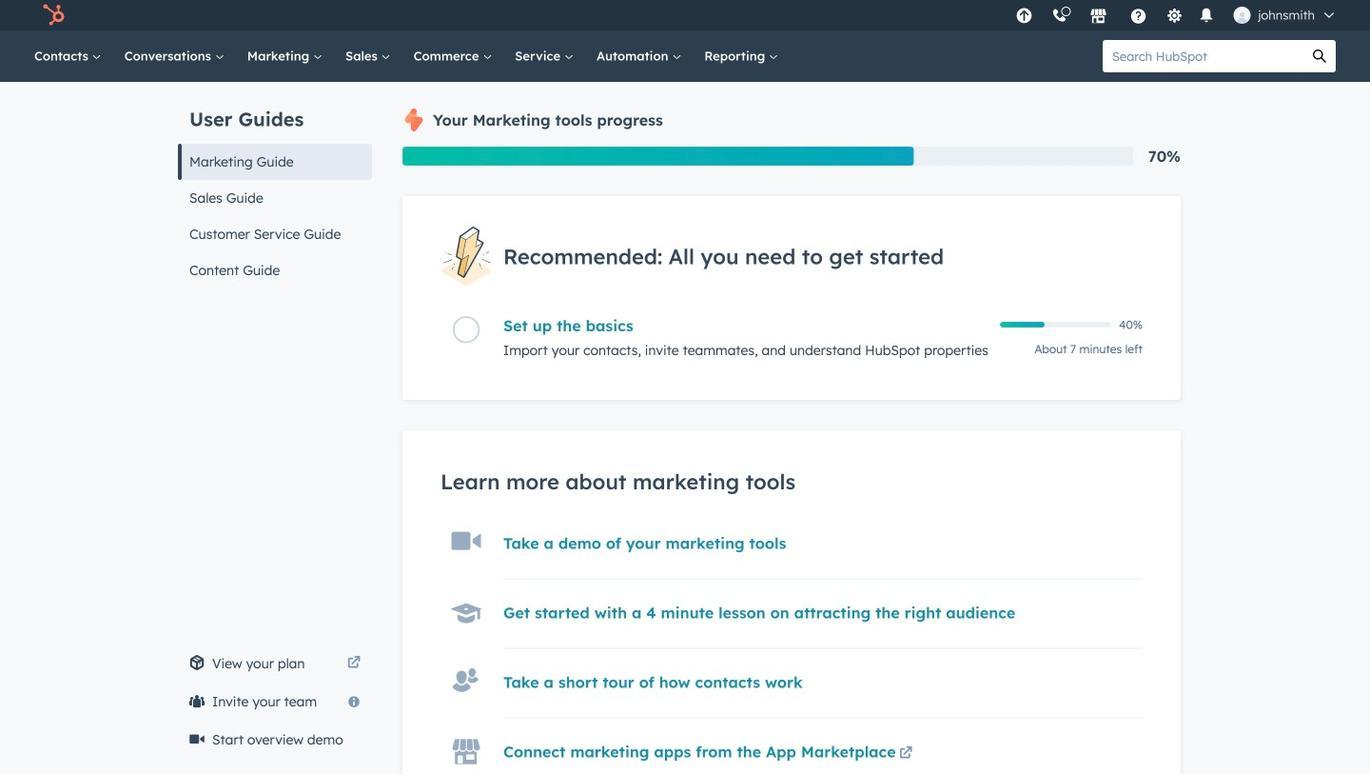 Task type: describe. For each thing, give the bounding box(es) containing it.
link opens in a new window image
[[348, 652, 361, 675]]



Task type: locate. For each thing, give the bounding box(es) containing it.
marketplaces image
[[1090, 9, 1108, 26]]

user guides element
[[178, 82, 372, 288]]

progress bar
[[403, 147, 915, 166]]

link opens in a new window image
[[348, 657, 361, 670], [900, 743, 913, 766], [900, 748, 913, 761]]

Search HubSpot search field
[[1103, 40, 1304, 72]]

john smith image
[[1234, 7, 1251, 24]]

[object object] complete progress bar
[[1001, 322, 1045, 328]]

menu
[[1007, 0, 1348, 30]]



Task type: vqa. For each thing, say whether or not it's contained in the screenshot.
on
no



